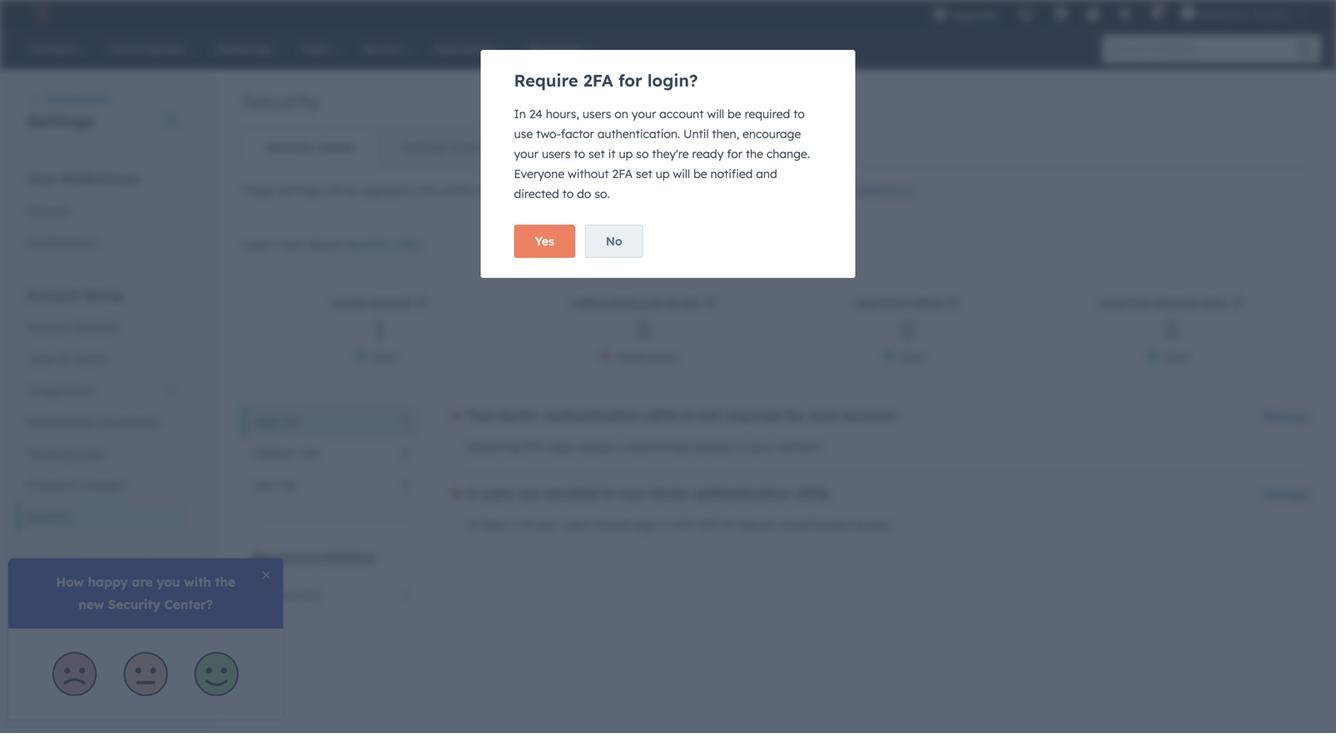 Task type: describe. For each thing, give the bounding box(es) containing it.
sign
[[634, 518, 657, 533]]

inactive for inactive users
[[856, 298, 908, 310]]

1 horizontal spatial enrolled
[[608, 298, 663, 310]]

more
[[252, 588, 280, 603]]

users enrolled in 2fa
[[571, 298, 701, 310]]

2 horizontal spatial be
[[728, 107, 742, 121]]

to right go
[[783, 183, 794, 198]]

0 for private
[[1165, 315, 1179, 344]]

with
[[673, 518, 696, 533]]

settings & activity link
[[379, 127, 527, 167]]

audit
[[27, 690, 56, 705]]

account. for entire
[[476, 183, 523, 198]]

properties link
[[17, 587, 187, 618]]

hubspot link
[[20, 3, 62, 23]]

data
[[27, 562, 59, 578]]

users up everyone
[[542, 147, 571, 161]]

0 horizontal spatial 1
[[375, 315, 386, 344]]

0 horizontal spatial security
[[344, 237, 391, 252]]

0 vertical spatial authentication
[[544, 407, 642, 424]]

requiring
[[467, 440, 520, 454]]

objects
[[27, 627, 69, 641]]

account for account setup
[[27, 287, 80, 304]]

your preferences
[[27, 170, 139, 187]]

2 vertical spatial will
[[324, 183, 341, 198]]

needs review
[[617, 351, 680, 363]]

account inside "in 24 hours, users on your account will be required to use two-factor authentication. until then, encourage your users to set it up so they're ready for the change. everyone without 2fa set up will be notified and directed to do so."
[[660, 107, 704, 121]]

export
[[81, 658, 117, 673]]

users for users & teams
[[27, 352, 57, 366]]

2 vertical spatial factor
[[650, 486, 690, 502]]

search button
[[1290, 35, 1322, 63]]

activity
[[463, 140, 504, 154]]

marketplaces button
[[1045, 0, 1080, 27]]

manage
[[542, 183, 588, 198]]

1 horizontal spatial unauthorized
[[779, 518, 851, 533]]

preferences
[[61, 170, 139, 187]]

center
[[317, 140, 356, 154]]

security link
[[17, 502, 187, 533]]

help button
[[1080, 0, 1108, 27]]

admins
[[369, 298, 412, 310]]

settings
[[277, 183, 321, 198]]

go
[[765, 183, 780, 198]]

super
[[332, 298, 366, 310]]

2 horizontal spatial security
[[797, 183, 844, 198]]

notified
[[711, 167, 753, 181]]

not
[[699, 407, 721, 424]]

notifications image
[[1150, 7, 1165, 22]]

inactive private apps
[[1100, 298, 1228, 310]]

security center link
[[243, 127, 379, 167]]

preferences
[[848, 183, 916, 198]]

1 vertical spatial account
[[844, 407, 897, 424]]

hours,
[[546, 107, 580, 121]]

teams
[[72, 352, 108, 366]]

code
[[76, 447, 105, 461]]

defaults
[[75, 320, 121, 335]]

security center
[[267, 140, 356, 154]]

two-factor authentication (2fa) is not required for your account
[[467, 407, 897, 424]]

risk for low risk
[[278, 478, 297, 493]]

upgrade
[[951, 8, 998, 22]]

& for privacy
[[70, 478, 79, 493]]

search image
[[1298, 42, 1313, 57]]

objects button
[[17, 618, 187, 650]]

settings link
[[1108, 0, 1143, 27]]

upgrade image
[[933, 7, 948, 22]]

inactive users
[[856, 298, 944, 310]]

recommendations
[[252, 550, 376, 566]]

no button
[[585, 225, 644, 258]]

calling icon image
[[1019, 8, 1034, 23]]

medium risk
[[252, 446, 319, 461]]

low risk
[[252, 478, 297, 493]]

needs review button
[[617, 351, 680, 363]]

0 up 4
[[402, 446, 409, 461]]

settings & activity
[[403, 140, 504, 154]]

notifications link
[[17, 227, 187, 259]]

do
[[577, 187, 592, 201]]

low
[[252, 478, 275, 493]]

0 vertical spatial set
[[589, 147, 605, 161]]

general
[[27, 204, 69, 218]]

at
[[467, 518, 479, 533]]

inactive for inactive private apps
[[1100, 298, 1152, 310]]

0 horizontal spatial .
[[422, 237, 424, 252]]

2
[[403, 415, 409, 429]]

it
[[609, 147, 616, 161]]

1 vertical spatial factor
[[500, 407, 540, 424]]

manage button for 0 users are enrolled in two-factor authentication (2fa)
[[1263, 485, 1310, 505]]

at least 1 of your users should sign in with 2fa to reduce unauthorized access.
[[467, 518, 894, 533]]

0 vertical spatial security
[[242, 88, 319, 113]]

0 for users
[[901, 315, 915, 344]]

your preferences element
[[17, 169, 187, 259]]

login?
[[648, 70, 698, 91]]

two-
[[467, 407, 500, 424]]

super admins
[[332, 298, 412, 310]]

ready
[[692, 147, 724, 161]]

to up without
[[574, 147, 586, 161]]

tracking code
[[27, 447, 105, 461]]

risk for high risk
[[281, 415, 301, 429]]

so.
[[595, 187, 610, 201]]

settings image
[[1118, 7, 1133, 22]]

actions
[[283, 588, 323, 603]]

tracking code link
[[17, 439, 187, 470]]

1 vertical spatial in
[[603, 486, 616, 502]]

of
[[521, 518, 532, 533]]

and
[[756, 167, 778, 181]]

integrations button
[[17, 375, 187, 407]]

users & teams link
[[17, 344, 187, 375]]

high risk
[[252, 415, 301, 429]]

they're
[[652, 147, 689, 161]]

good button for admins
[[371, 351, 397, 363]]

to right access
[[735, 440, 747, 454]]

1 horizontal spatial reduce
[[738, 518, 775, 533]]

require
[[514, 70, 578, 91]]

0 horizontal spatial up
[[619, 147, 633, 161]]

directed
[[514, 187, 559, 201]]

yes button
[[514, 225, 575, 258]]

to right applied
[[406, 183, 417, 198]]

users left should
[[563, 518, 592, 533]]

two- inside "in 24 hours, users on your account will be required to use two-factor authentication. until then, encourage your users to set it up so they're ready for the change. everyone without 2fa set up will be notified and directed to do so."
[[536, 127, 561, 141]]

applied
[[362, 183, 403, 198]]



Task type: vqa. For each thing, say whether or not it's contained in the screenshot.


Task type: locate. For each thing, give the bounding box(es) containing it.
2 good button from the left
[[899, 351, 925, 363]]

2 account from the top
[[27, 320, 71, 335]]

the
[[746, 147, 764, 161], [421, 183, 438, 198]]

& inside navigation
[[451, 140, 459, 154]]

review
[[650, 351, 680, 363]]

good for private
[[1163, 351, 1189, 363]]

security up security center
[[242, 88, 319, 113]]

good for admins
[[371, 351, 397, 363]]

will down they're
[[673, 167, 691, 181]]

good for users
[[899, 351, 925, 363]]

0 vertical spatial account.
[[476, 183, 523, 198]]

needs
[[617, 351, 647, 363]]

inactive
[[856, 298, 908, 310], [1100, 298, 1152, 310]]

security down the ready
[[669, 183, 712, 198]]

dashboard link
[[27, 90, 109, 110]]

these settings will be applied to the entire account. to manage your personal security settings, go to security preferences .
[[242, 183, 918, 198]]

hubspot image
[[30, 3, 50, 23]]

1 vertical spatial 1
[[512, 518, 517, 533]]

in up should
[[603, 486, 616, 502]]

0 horizontal spatial users
[[27, 352, 57, 366]]

import
[[27, 658, 66, 673]]

reduce right helps
[[579, 440, 616, 454]]

require 2fa for login?
[[514, 70, 698, 91]]

factor
[[561, 127, 595, 141], [500, 407, 540, 424], [650, 486, 690, 502]]

in
[[514, 107, 526, 121]]

settings for settings
[[27, 110, 95, 131]]

for inside "in 24 hours, users on your account will be required to use two-factor authentication. until then, encourage your users to set it up so they're ready for the change. everyone without 2fa set up will be notified and directed to do so."
[[727, 147, 743, 161]]

two- up the sign
[[620, 486, 650, 502]]

1 horizontal spatial .
[[916, 183, 918, 198]]

the inside "in 24 hours, users on your account will be required to use two-factor authentication. until then, encourage your users to set it up so they're ready for the change. everyone without 2fa set up will be notified and directed to do so."
[[746, 147, 764, 161]]

manage for two-factor authentication (2fa) is not required for your account
[[1263, 409, 1310, 424]]

1 horizontal spatial good button
[[899, 351, 925, 363]]

2fa inside "in 24 hours, users on your account will be required to use two-factor authentication. until then, encourage your users to set it up so they're ready for the change. everyone without 2fa set up will be notified and directed to do so."
[[613, 167, 633, 181]]

be
[[728, 107, 742, 121], [694, 167, 708, 181], [345, 183, 358, 198]]

0 vertical spatial two-
[[536, 127, 561, 141]]

to right with
[[723, 518, 735, 533]]

1 vertical spatial account
[[27, 320, 71, 335]]

2 horizontal spatial good button
[[1163, 351, 1189, 363]]

1 vertical spatial account.
[[778, 440, 825, 454]]

Search HubSpot search field
[[1103, 35, 1307, 63]]

1 vertical spatial reduce
[[738, 518, 775, 533]]

risk
[[281, 415, 301, 429], [300, 446, 319, 461], [278, 478, 297, 493]]

0 vertical spatial settings
[[27, 110, 95, 131]]

authentication down access
[[695, 486, 792, 502]]

downloads
[[98, 415, 159, 430]]

integrations
[[27, 384, 95, 398]]

1 horizontal spatial 1
[[404, 588, 409, 603]]

security preferences link
[[797, 183, 916, 198]]

2 vertical spatial security
[[27, 510, 71, 525]]

1 vertical spatial be
[[694, 167, 708, 181]]

1 inactive from the left
[[856, 298, 908, 310]]

2 vertical spatial be
[[345, 183, 358, 198]]

security inside security link
[[27, 510, 71, 525]]

0 vertical spatial manage button
[[1263, 406, 1310, 426]]

manage button for two-factor authentication (2fa) is not required for your account
[[1263, 406, 1310, 426]]

0 horizontal spatial account.
[[476, 183, 523, 198]]

3 good from the left
[[1163, 351, 1189, 363]]

settings inside navigation
[[403, 140, 448, 154]]

entire
[[441, 183, 473, 198]]

in 24 hours, users on your account will be required to use two-factor authentication. until then, encourage your users to set it up so they're ready for the change. everyone without 2fa set up will be notified and directed to do so.
[[514, 107, 810, 201]]

properties
[[27, 595, 83, 610]]

good button for private
[[1163, 351, 1189, 363]]

help image
[[1086, 7, 1101, 22]]

risk right high
[[281, 415, 301, 429]]

good button down "private"
[[1163, 351, 1189, 363]]

notifications
[[27, 235, 98, 250]]

security up settings
[[267, 140, 314, 154]]

1 vertical spatial manage
[[1263, 487, 1310, 502]]

1 vertical spatial authentication
[[695, 486, 792, 502]]

users left on
[[583, 107, 612, 121]]

& for settings
[[451, 140, 459, 154]]

good down admins
[[371, 351, 397, 363]]

high
[[252, 415, 278, 429]]

security right go
[[797, 183, 844, 198]]

users for users enrolled in 2fa
[[571, 298, 605, 310]]

good button down admins
[[371, 351, 397, 363]]

& left export
[[69, 658, 77, 673]]

security
[[242, 88, 319, 113], [267, 140, 314, 154], [27, 510, 71, 525]]

1 vertical spatial settings
[[403, 140, 448, 154]]

1 good from the left
[[371, 351, 397, 363]]

good button
[[371, 351, 397, 363], [899, 351, 925, 363], [1163, 351, 1189, 363]]

tara schultz image
[[1181, 6, 1196, 21]]

factor inside "in 24 hours, users on your account will be required to use two-factor authentication. until then, encourage your users to set it up so they're ready for the change. everyone without 2fa set up will be notified and directed to do so."
[[561, 127, 595, 141]]

learn more about security risks .
[[242, 237, 424, 252]]

manage button
[[1263, 406, 1310, 426], [1263, 485, 1310, 505]]

0 horizontal spatial settings
[[27, 110, 95, 131]]

unauthorized left access.
[[779, 518, 851, 533]]

navigation
[[242, 127, 528, 168]]

users & teams
[[27, 352, 108, 366]]

0 horizontal spatial the
[[421, 183, 438, 198]]

required up encourage
[[745, 107, 791, 121]]

0 down inactive users
[[901, 315, 915, 344]]

& left the activity
[[451, 140, 459, 154]]

2 vertical spatial in
[[660, 518, 670, 533]]

risks
[[394, 237, 422, 252]]

account setup element
[[17, 286, 187, 533]]

account
[[27, 287, 80, 304], [27, 320, 71, 335]]

set left it
[[589, 147, 605, 161]]

1 vertical spatial unauthorized
[[779, 518, 851, 533]]

least
[[483, 518, 509, 533]]

import & export
[[27, 658, 117, 673]]

0 vertical spatial .
[[916, 183, 918, 198]]

1 vertical spatial required
[[725, 407, 781, 424]]

tracking
[[27, 447, 73, 461]]

1 vertical spatial (2fa)
[[796, 486, 831, 502]]

2 horizontal spatial 1
[[512, 518, 517, 533]]

0 vertical spatial (2fa)
[[646, 407, 680, 424]]

0 vertical spatial the
[[746, 147, 764, 161]]

1 vertical spatial the
[[421, 183, 438, 198]]

1 horizontal spatial up
[[656, 167, 670, 181]]

1 vertical spatial for
[[727, 147, 743, 161]]

risk right medium
[[300, 446, 319, 461]]

0 users are enrolled in two-factor authentication (2fa)
[[467, 486, 831, 502]]

on
[[615, 107, 629, 121]]

for
[[619, 70, 643, 91], [727, 147, 743, 161], [786, 407, 805, 424]]

to up encourage
[[794, 107, 805, 121]]

risk right low
[[278, 478, 297, 493]]

1 manage from the top
[[1263, 409, 1310, 424]]

settings for settings & activity
[[403, 140, 448, 154]]

enrolled right are on the left
[[545, 486, 599, 502]]

1 horizontal spatial the
[[746, 147, 764, 161]]

apps
[[1202, 298, 1228, 310]]

0 horizontal spatial two-
[[536, 127, 561, 141]]

2 inactive from the left
[[1100, 298, 1152, 310]]

up
[[619, 147, 633, 161], [656, 167, 670, 181]]

authentication.
[[598, 127, 681, 141]]

logs
[[59, 690, 85, 705]]

1 horizontal spatial users
[[571, 298, 605, 310]]

0 horizontal spatial reduce
[[579, 440, 616, 454]]

24
[[529, 107, 543, 121]]

factor down hours,
[[561, 127, 595, 141]]

1 vertical spatial security
[[267, 140, 314, 154]]

0 vertical spatial factor
[[561, 127, 595, 141]]

0 vertical spatial in
[[666, 298, 679, 310]]

0 vertical spatial account
[[660, 107, 704, 121]]

apoptosis studios button
[[1171, 0, 1317, 27]]

import & export link
[[17, 650, 187, 682]]

settings down the dashboard link
[[27, 110, 95, 131]]

more actions
[[252, 588, 323, 603]]

account setup
[[27, 287, 123, 304]]

1 vertical spatial set
[[636, 167, 653, 181]]

studios
[[1254, 6, 1292, 20]]

marketplace downloads link
[[17, 407, 187, 439]]

security inside security center link
[[267, 140, 314, 154]]

set
[[589, 147, 605, 161], [636, 167, 653, 181]]

unauthorized down two-factor authentication (2fa) is not required for your account
[[619, 440, 691, 454]]

factor up at least 1 of your users should sign in with 2fa to reduce unauthorized access.
[[650, 486, 690, 502]]

manage for 0 users are enrolled in two-factor authentication (2fa)
[[1263, 487, 1310, 502]]

apoptosis studios
[[1200, 6, 1292, 20]]

0 vertical spatial risk
[[281, 415, 301, 429]]

0 horizontal spatial set
[[589, 147, 605, 161]]

privacy & consent
[[27, 478, 127, 493]]

navigation containing security center
[[242, 127, 528, 168]]

helps
[[547, 440, 575, 454]]

0 vertical spatial 1
[[375, 315, 386, 344]]

management
[[63, 562, 151, 578]]

access
[[695, 440, 732, 454]]

1 horizontal spatial settings
[[403, 140, 448, 154]]

2 good from the left
[[899, 351, 925, 363]]

required right not
[[725, 407, 781, 424]]

data management
[[27, 562, 151, 578]]

& right privacy
[[70, 478, 79, 493]]

0 vertical spatial enrolled
[[608, 298, 663, 310]]

0 vertical spatial up
[[619, 147, 633, 161]]

will right settings
[[324, 183, 341, 198]]

2 horizontal spatial good
[[1163, 351, 1189, 363]]

be down the ready
[[694, 167, 708, 181]]

so
[[636, 147, 649, 161]]

personal
[[619, 183, 666, 198]]

reduce right with
[[738, 518, 775, 533]]

up down they're
[[656, 167, 670, 181]]

1 manage button from the top
[[1263, 406, 1310, 426]]

1 vertical spatial risk
[[300, 446, 319, 461]]

0 horizontal spatial authentication
[[544, 407, 642, 424]]

two-
[[536, 127, 561, 141], [620, 486, 650, 502]]

will up then,
[[707, 107, 725, 121]]

1 horizontal spatial account.
[[778, 440, 825, 454]]

0 horizontal spatial unauthorized
[[619, 440, 691, 454]]

good button down inactive users
[[899, 351, 925, 363]]

1 vertical spatial will
[[673, 167, 691, 181]]

2 vertical spatial for
[[786, 407, 805, 424]]

0 horizontal spatial be
[[345, 183, 358, 198]]

1 horizontal spatial two-
[[620, 486, 650, 502]]

account defaults
[[27, 320, 121, 335]]

dashboard
[[44, 91, 109, 105]]

security risks link
[[344, 237, 422, 252]]

0 down 'users enrolled in 2fa' at the top
[[637, 315, 651, 344]]

1 vertical spatial up
[[656, 167, 670, 181]]

2 horizontal spatial factor
[[650, 486, 690, 502]]

& for users
[[61, 352, 69, 366]]

0 for enrolled
[[637, 315, 651, 344]]

these
[[242, 183, 274, 198]]

marketplaces image
[[1055, 7, 1070, 22]]

2 vertical spatial 1
[[404, 588, 409, 603]]

1 horizontal spatial factor
[[561, 127, 595, 141]]

account up account defaults
[[27, 287, 80, 304]]

1 account from the top
[[27, 287, 80, 304]]

security left the risks
[[344, 237, 391, 252]]

0 down "private"
[[1165, 315, 1179, 344]]

marketplace
[[27, 415, 95, 430]]

to left do
[[563, 187, 574, 201]]

2 horizontal spatial for
[[786, 407, 805, 424]]

be left applied
[[345, 183, 358, 198]]

0 horizontal spatial enrolled
[[545, 486, 599, 502]]

account. for your
[[778, 440, 825, 454]]

to
[[526, 183, 539, 198]]

& left teams at the top
[[61, 352, 69, 366]]

2 horizontal spatial users
[[911, 298, 944, 310]]

2 vertical spatial risk
[[278, 478, 297, 493]]

menu containing apoptosis studios
[[923, 0, 1317, 33]]

be up then,
[[728, 107, 742, 121]]

settings,
[[716, 183, 762, 198]]

users up least
[[480, 486, 515, 502]]

security down privacy
[[27, 510, 71, 525]]

good down "private"
[[1163, 351, 1189, 363]]

2 manage from the top
[[1263, 487, 1310, 502]]

0
[[637, 315, 651, 344], [901, 315, 915, 344], [1165, 315, 1179, 344], [402, 446, 409, 461], [467, 486, 476, 502]]

privacy
[[27, 478, 67, 493]]

& for import
[[69, 658, 77, 673]]

1 vertical spatial .
[[422, 237, 424, 252]]

yes
[[535, 234, 554, 249]]

in up review
[[666, 298, 679, 310]]

1 horizontal spatial for
[[727, 147, 743, 161]]

two- down 24
[[536, 127, 561, 141]]

0 vertical spatial reduce
[[579, 440, 616, 454]]

settings
[[27, 110, 95, 131], [403, 140, 448, 154]]

0 vertical spatial be
[[728, 107, 742, 121]]

users
[[571, 298, 605, 310], [911, 298, 944, 310], [27, 352, 57, 366]]

no
[[606, 234, 623, 249]]

0 horizontal spatial inactive
[[856, 298, 908, 310]]

good button for users
[[899, 351, 925, 363]]

risk for medium risk
[[300, 446, 319, 461]]

medium
[[252, 446, 297, 461]]

0 vertical spatial for
[[619, 70, 643, 91]]

1 horizontal spatial inactive
[[1100, 298, 1152, 310]]

authentication
[[544, 407, 642, 424], [695, 486, 792, 502]]

audit logs link
[[17, 682, 187, 713]]

in right the sign
[[660, 518, 670, 533]]

0 horizontal spatial good button
[[371, 351, 397, 363]]

0 vertical spatial manage
[[1263, 409, 1310, 424]]

0 horizontal spatial account
[[660, 107, 704, 121]]

authentication up helps
[[544, 407, 642, 424]]

1 good button from the left
[[371, 351, 397, 363]]

1 vertical spatial manage button
[[1263, 485, 1310, 505]]

2 manage button from the top
[[1263, 485, 1310, 505]]

1 horizontal spatial security
[[669, 183, 712, 198]]

good down inactive users
[[899, 351, 925, 363]]

3 good button from the left
[[1163, 351, 1189, 363]]

account
[[660, 107, 704, 121], [844, 407, 897, 424]]

to
[[794, 107, 805, 121], [574, 147, 586, 161], [406, 183, 417, 198], [783, 183, 794, 198], [563, 187, 574, 201], [735, 440, 747, 454], [723, 518, 735, 533]]

enrolled
[[608, 298, 663, 310], [545, 486, 599, 502]]

data management element
[[17, 561, 187, 713]]

0 vertical spatial required
[[745, 107, 791, 121]]

set up personal on the left of page
[[636, 167, 653, 181]]

users inside account setup element
[[27, 352, 57, 366]]

(2fa)
[[646, 407, 680, 424], [796, 486, 831, 502]]

0 vertical spatial will
[[707, 107, 725, 121]]

factor up requiring
[[500, 407, 540, 424]]

settings up entire
[[403, 140, 448, 154]]

general link
[[17, 195, 187, 227]]

0 vertical spatial unauthorized
[[619, 440, 691, 454]]

& inside data management element
[[69, 658, 77, 673]]

required inside "in 24 hours, users on your account will be required to use two-factor authentication. until then, encourage your users to set it up so they're ready for the change. everyone without 2fa set up will be notified and directed to do so."
[[745, 107, 791, 121]]

the left entire
[[421, 183, 438, 198]]

account for account defaults
[[27, 320, 71, 335]]

1 horizontal spatial set
[[636, 167, 653, 181]]

account defaults link
[[17, 312, 187, 344]]

notifications button
[[1143, 0, 1171, 27]]

0 up at on the bottom left of page
[[467, 486, 476, 502]]

menu
[[923, 0, 1317, 33]]

0 horizontal spatial for
[[619, 70, 643, 91]]

change.
[[767, 147, 810, 161]]

0 horizontal spatial (2fa)
[[646, 407, 680, 424]]

the up "and"
[[746, 147, 764, 161]]

account up users & teams
[[27, 320, 71, 335]]

1 vertical spatial two-
[[620, 486, 650, 502]]

enrolled up needs
[[608, 298, 663, 310]]

1 horizontal spatial be
[[694, 167, 708, 181]]

up right it
[[619, 147, 633, 161]]

1 horizontal spatial authentication
[[695, 486, 792, 502]]

1 horizontal spatial account
[[844, 407, 897, 424]]



